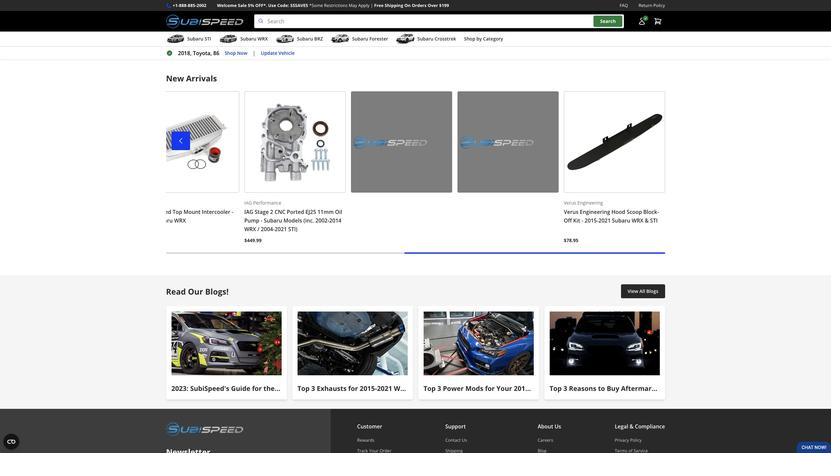 Task type: vqa. For each thing, say whether or not it's contained in the screenshot.
"scoop"
yes



Task type: locate. For each thing, give the bounding box(es) containing it.
sti up toyota,
[[205, 36, 211, 42]]

top 3 reasons to buy aftermarket lighting for your subaru link
[[545, 306, 746, 400]]

1 horizontal spatial -
[[261, 217, 263, 224]]

block-
[[644, 208, 660, 216]]

| right the now
[[253, 50, 256, 57]]

top for top 3 exhausts for 2015-2021 wrx/sti
[[298, 384, 310, 393]]

us right about
[[555, 423, 562, 430]]

subaru wrx
[[241, 36, 268, 42]]

top for top 3 reasons to buy aftermarket lighting for your subaru
[[550, 384, 562, 393]]

1 horizontal spatial us
[[555, 423, 562, 430]]

2023: subispeed's guide for the holidays
[[172, 384, 305, 393]]

apply
[[359, 2, 370, 8]]

buy
[[607, 384, 620, 393]]

ported
[[287, 208, 304, 216]]

1 vertical spatial verus
[[564, 208, 579, 216]]

wrx/sti engine bay image
[[424, 312, 534, 375]]

category
[[484, 36, 504, 42]]

subispeed's
[[190, 384, 230, 393]]

2021 inside "iag performance iag stage 2 cnc ported ej25 11mm oil pump - subaru models (inc. 2002-2014 wrx / 2004-2021 sti)"
[[275, 225, 287, 233]]

0 vertical spatial 2015-
[[585, 217, 599, 224]]

0 vertical spatial sti
[[205, 36, 211, 42]]

view all blogs link
[[622, 284, 666, 298]]

5 for from the left
[[694, 384, 703, 393]]

1 vertical spatial &
[[630, 423, 634, 430]]

sti down block-
[[651, 217, 658, 224]]

1 horizontal spatial 3
[[438, 384, 442, 393]]

subaru inside "iag performance iag stage 2 cnc ported ej25 11mm oil pump - subaru models (inc. 2002-2014 wrx / 2004-2021 sti)"
[[264, 217, 282, 224]]

11mm
[[318, 208, 334, 216]]

us for about us
[[555, 423, 562, 430]]

2 3 from the left
[[438, 384, 442, 393]]

1 horizontal spatial shop
[[465, 36, 476, 42]]

1 horizontal spatial your
[[705, 384, 721, 393]]

- inside verus engineering verus engineering hood scoop block- off kit - 2015-2021 subaru wrx & sti
[[582, 217, 584, 224]]

welcome
[[217, 2, 237, 8]]

verus
[[564, 200, 577, 206], [564, 208, 579, 216]]

new arrivals
[[166, 73, 217, 84]]

subaru crosstrek
[[418, 36, 457, 42]]

for right lighting
[[694, 384, 703, 393]]

wrx inside top 3 power mods for your 2015+ wrx for under $500 link
[[535, 384, 550, 393]]

3 3 from the left
[[564, 384, 568, 393]]

top inside grimmspeed top mount intercooler - 2022+ subaru wrx
[[173, 208, 182, 216]]

read our blogs!
[[166, 286, 229, 297]]

subaru forester button
[[331, 33, 389, 46]]

5%
[[248, 2, 254, 8]]

by
[[477, 36, 482, 42]]

1 horizontal spatial 2021
[[377, 384, 393, 393]]

for right exhausts
[[349, 384, 358, 393]]

scoop
[[627, 208, 643, 216]]

wrx/sti interior image
[[172, 312, 282, 375]]

wrx up update in the top left of the page
[[258, 36, 268, 42]]

3 left the reasons
[[564, 384, 568, 393]]

3 left exhausts
[[312, 384, 315, 393]]

- inside "iag performance iag stage 2 cnc ported ej25 11mm oil pump - subaru models (inc. 2002-2014 wrx / 2004-2021 sti)"
[[261, 217, 263, 224]]

0 vertical spatial 2021
[[599, 217, 611, 224]]

& down block-
[[646, 217, 649, 224]]

shop left the now
[[225, 50, 236, 56]]

subaru
[[187, 36, 204, 42], [241, 36, 257, 42], [297, 36, 313, 42], [353, 36, 369, 42], [418, 36, 434, 42], [155, 217, 173, 224], [264, 217, 282, 224], [613, 217, 631, 224], [722, 384, 746, 393]]

shop
[[465, 36, 476, 42], [225, 50, 236, 56]]

shop now link
[[225, 49, 248, 57]]

shop now
[[225, 50, 248, 56]]

a subaru forester thumbnail image image
[[331, 34, 350, 44]]

0 horizontal spatial sti
[[205, 36, 211, 42]]

wrx inside "iag performance iag stage 2 cnc ported ej25 11mm oil pump - subaru models (inc. 2002-2014 wrx / 2004-2021 sti)"
[[245, 225, 256, 233]]

- down stage
[[261, 217, 263, 224]]

wrx inside subaru wrx dropdown button
[[258, 36, 268, 42]]

may
[[349, 2, 358, 8]]

top right wrx/sti
[[424, 384, 436, 393]]

subaru crosstrek button
[[397, 33, 457, 46]]

sti inside dropdown button
[[205, 36, 211, 42]]

1 horizontal spatial sti
[[651, 217, 658, 224]]

reasons
[[570, 384, 597, 393]]

0 horizontal spatial us
[[462, 437, 468, 443]]

2021
[[599, 217, 611, 224], [275, 225, 287, 233], [377, 384, 393, 393]]

blogs!
[[205, 286, 229, 297]]

blogs
[[647, 288, 659, 294]]

0 horizontal spatial 2021
[[275, 225, 287, 233]]

1 vertical spatial iag
[[245, 208, 254, 216]]

2 vertical spatial 2021
[[377, 384, 393, 393]]

0 horizontal spatial &
[[630, 423, 634, 430]]

for left under
[[552, 384, 562, 393]]

- right intercooler
[[232, 208, 234, 216]]

grimmspeed top mount intercooler - 2022+ subaru wrx link
[[138, 91, 239, 244]]

1 horizontal spatial &
[[646, 217, 649, 224]]

2
[[270, 208, 274, 216]]

+1-888-885-2002 link
[[173, 2, 207, 9]]

2021 left sti)
[[275, 225, 287, 233]]

shop left by
[[465, 36, 476, 42]]

0 vertical spatial us
[[555, 423, 562, 430]]

0 vertical spatial &
[[646, 217, 649, 224]]

- right kit
[[582, 217, 584, 224]]

2023: subispeed's guide for the holidays link
[[166, 306, 305, 400]]

sti)
[[289, 225, 298, 233]]

wrx down 'mount'
[[174, 217, 186, 224]]

ej25
[[306, 208, 316, 216]]

top 3 power mods for your 2015+ wrx for under $500 link
[[419, 306, 601, 400]]

verus engineering verus engineering hood scoop block- off kit - 2015-2021 subaru wrx & sti
[[564, 200, 660, 224]]

us right the contact
[[462, 437, 468, 443]]

| left free
[[371, 2, 373, 8]]

subaru inside 'link'
[[722, 384, 746, 393]]

/
[[258, 225, 260, 233]]

top left under
[[550, 384, 562, 393]]

1 vertical spatial us
[[462, 437, 468, 443]]

0 vertical spatial |
[[371, 2, 373, 8]]

1 3 from the left
[[312, 384, 315, 393]]

2021 right kit
[[599, 217, 611, 224]]

wrx down scoop
[[632, 217, 644, 224]]

top left 'mount'
[[173, 208, 182, 216]]

1 horizontal spatial 2015-
[[585, 217, 599, 224]]

subaru forester
[[353, 36, 389, 42]]

2021 inside verus engineering verus engineering hood scoop block- off kit - 2015-2021 subaru wrx & sti
[[599, 217, 611, 224]]

1 your from the left
[[497, 384, 513, 393]]

0 vertical spatial engineering
[[578, 200, 604, 206]]

to
[[599, 384, 606, 393]]

grimmspeed
[[138, 208, 171, 216]]

2021 left wrx/sti
[[377, 384, 393, 393]]

the
[[264, 384, 275, 393]]

3 left 'power'
[[438, 384, 442, 393]]

shop by category button
[[465, 33, 504, 46]]

3
[[312, 384, 315, 393], [438, 384, 442, 393], [564, 384, 568, 393]]

1 vertical spatial policy
[[631, 437, 642, 443]]

2 horizontal spatial 3
[[564, 384, 568, 393]]

for left the
[[252, 384, 262, 393]]

3 for reasons
[[564, 384, 568, 393]]

0 vertical spatial iag
[[245, 200, 252, 206]]

wrx left /
[[245, 225, 256, 233]]

shipping
[[385, 2, 404, 8]]

3 inside 'link'
[[564, 384, 568, 393]]

$500
[[586, 384, 601, 393]]

contact us
[[446, 437, 468, 443]]

a subaru wrx thumbnail image image
[[219, 34, 238, 44]]

subaru inside verus engineering verus engineering hood scoop block- off kit - 2015-2021 subaru wrx & sti
[[613, 217, 631, 224]]

your
[[497, 384, 513, 393], [705, 384, 721, 393]]

- inside grimmspeed top mount intercooler - 2022+ subaru wrx
[[232, 208, 234, 216]]

1 horizontal spatial policy
[[654, 2, 666, 8]]

0 horizontal spatial policy
[[631, 437, 642, 443]]

compliance
[[636, 423, 666, 430]]

1 vertical spatial 2015-
[[360, 384, 377, 393]]

your inside 'link'
[[705, 384, 721, 393]]

2014
[[330, 217, 342, 224]]

1 vertical spatial shop
[[225, 50, 236, 56]]

& right "legal"
[[630, 423, 634, 430]]

free
[[375, 2, 384, 8]]

policy right return
[[654, 2, 666, 8]]

0 vertical spatial shop
[[465, 36, 476, 42]]

policy right privacy
[[631, 437, 642, 443]]

0 horizontal spatial -
[[232, 208, 234, 216]]

wrx
[[258, 36, 268, 42], [174, 217, 186, 224], [632, 217, 644, 224], [245, 225, 256, 233], [535, 384, 550, 393]]

subaru brz
[[297, 36, 323, 42]]

0 horizontal spatial 3
[[312, 384, 315, 393]]

subispeed logo image
[[166, 14, 244, 28], [354, 135, 428, 149], [460, 135, 534, 149], [166, 422, 244, 436]]

0 vertical spatial verus
[[564, 200, 577, 206]]

$72.00 link
[[599, 0, 666, 30]]

0 horizontal spatial shop
[[225, 50, 236, 56]]

0 horizontal spatial |
[[253, 50, 256, 57]]

iag
[[245, 200, 252, 206], [245, 208, 254, 216]]

top left exhausts
[[298, 384, 310, 393]]

return policy link
[[639, 2, 666, 9]]

top inside 'link'
[[550, 384, 562, 393]]

1 vertical spatial sti
[[651, 217, 658, 224]]

rewards
[[358, 437, 375, 443]]

0 vertical spatial policy
[[654, 2, 666, 8]]

models
[[284, 217, 302, 224]]

2015+
[[514, 384, 533, 393]]

0 horizontal spatial your
[[497, 384, 513, 393]]

2 horizontal spatial 2021
[[599, 217, 611, 224]]

86
[[213, 50, 220, 57]]

top 3 reasons to buy aftermarket lighting for your subaru
[[550, 384, 746, 393]]

wrx right '2015+'
[[535, 384, 550, 393]]

shop inside dropdown button
[[465, 36, 476, 42]]

for right mods
[[486, 384, 495, 393]]

us for contact us
[[462, 437, 468, 443]]

2 your from the left
[[705, 384, 721, 393]]

1 vertical spatial 2021
[[275, 225, 287, 233]]

2 horizontal spatial -
[[582, 217, 584, 224]]

return
[[639, 2, 653, 8]]

0 horizontal spatial 2015-
[[360, 384, 377, 393]]

return policy
[[639, 2, 666, 8]]

shop for shop by category
[[465, 36, 476, 42]]



Task type: describe. For each thing, give the bounding box(es) containing it.
sti inside verus engineering verus engineering hood scoop block- off kit - 2015-2021 subaru wrx & sti
[[651, 217, 658, 224]]

2023:
[[172, 384, 189, 393]]

888-
[[179, 2, 188, 8]]

off
[[564, 217, 572, 224]]

all
[[640, 288, 646, 294]]

orders
[[412, 2, 427, 8]]

view all blogs
[[628, 288, 659, 294]]

*some
[[310, 2, 323, 8]]

welcome sale 5% off*. use code: sssave5
[[217, 2, 308, 8]]

1 verus from the top
[[564, 200, 577, 206]]

search
[[601, 18, 616, 24]]

view
[[628, 288, 639, 294]]

intercooler
[[202, 208, 231, 216]]

2015- inside verus engineering verus engineering hood scoop block- off kit - 2015-2021 subaru wrx & sti
[[585, 217, 599, 224]]

faq link
[[620, 2, 629, 9]]

forester
[[370, 36, 389, 42]]

code:
[[278, 2, 289, 8]]

885-
[[188, 2, 197, 8]]

kit
[[574, 217, 581, 224]]

iagiag-eng-2240 iag stage 2 cnc ported ej25 11mm oil pump - subaru models (inc. 2002-2014 wrx / 2004-2021 sti), image
[[245, 91, 346, 193]]

top for top 3 power mods for your 2015+ wrx for under $500
[[424, 384, 436, 393]]

sale
[[238, 2, 247, 8]]

support
[[446, 423, 466, 430]]

wrx inside grimmspeed top mount intercooler - 2022+ subaru wrx
[[174, 217, 186, 224]]

a subaru crosstrek thumbnail image image
[[397, 34, 415, 44]]

1 vertical spatial |
[[253, 50, 256, 57]]

restrictions
[[324, 2, 348, 8]]

under
[[563, 384, 584, 393]]

vehicle
[[279, 50, 295, 56]]

privacy policy link
[[615, 437, 666, 443]]

iag performance iag stage 2 cnc ported ej25 11mm oil pump - subaru models (inc. 2002-2014 wrx / 2004-2021 sti)
[[245, 200, 343, 233]]

privacy policy
[[615, 437, 642, 443]]

search input field
[[254, 14, 625, 28]]

1 horizontal spatial |
[[371, 2, 373, 8]]

wrx/sti exhaust image
[[298, 312, 408, 375]]

$199
[[440, 2, 450, 8]]

a subaru sti thumbnail image image
[[166, 34, 185, 44]]

careers
[[538, 437, 554, 443]]

2 for from the left
[[349, 384, 358, 393]]

legal
[[615, 423, 629, 430]]

shop for shop now
[[225, 50, 236, 56]]

top 3 power mods for your 2015+ wrx for under $500
[[424, 384, 601, 393]]

faq
[[620, 2, 629, 8]]

privacy
[[615, 437, 630, 443]]

1 for from the left
[[252, 384, 262, 393]]

subaru sti
[[187, 36, 211, 42]]

*some restrictions may apply | free shipping on orders over $199
[[310, 2, 450, 8]]

contact us link
[[446, 437, 485, 443]]

2018, toyota, 86
[[178, 50, 220, 57]]

vera0239a verus engineering hood scoop block-off kit - 2015-2021 subaru wrx & sti, image
[[564, 91, 666, 193]]

performance
[[253, 200, 282, 206]]

$78.95
[[564, 237, 579, 243]]

2002-
[[316, 217, 330, 224]]

wrx/sti aftermarket light image
[[550, 312, 660, 375]]

over
[[428, 2, 439, 8]]

sssave5
[[291, 2, 308, 8]]

for inside 'link'
[[694, 384, 703, 393]]

subaru wrx button
[[219, 33, 268, 46]]

button image
[[638, 17, 646, 25]]

brz
[[315, 36, 323, 42]]

mount
[[184, 208, 201, 216]]

policy for return policy
[[654, 2, 666, 8]]

oil
[[335, 208, 343, 216]]

grimmspeed top mount intercooler - 2022+ subaru wrx
[[138, 208, 234, 224]]

policy for privacy policy
[[631, 437, 642, 443]]

update vehicle
[[261, 50, 295, 56]]

now
[[237, 50, 248, 56]]

stage
[[255, 208, 269, 216]]

crosstrek
[[435, 36, 457, 42]]

aftermarket
[[622, 384, 663, 393]]

2 verus from the top
[[564, 208, 579, 216]]

a subaru brz thumbnail image image
[[276, 34, 295, 44]]

exhausts
[[317, 384, 347, 393]]

our
[[188, 286, 203, 297]]

contact
[[446, 437, 461, 443]]

pump
[[245, 217, 260, 224]]

guide
[[231, 384, 251, 393]]

$72.00
[[602, 16, 619, 24]]

2 iag from the top
[[245, 208, 254, 216]]

update vehicle button
[[261, 49, 295, 57]]

use
[[268, 2, 276, 8]]

update
[[261, 50, 278, 56]]

arrivals
[[186, 73, 217, 84]]

3 for exhausts
[[312, 384, 315, 393]]

rewards link
[[358, 437, 392, 443]]

2002
[[197, 2, 207, 8]]

grm113049 grimmspeed top mount intercooler 2022+ subaru wrx, image
[[138, 91, 239, 193]]

$65.00 link
[[241, 0, 307, 30]]

top 3 exhausts for 2015-2021 wrx/sti link
[[292, 306, 422, 400]]

& inside verus engineering verus engineering hood scoop block- off kit - 2015-2021 subaru wrx & sti
[[646, 217, 649, 224]]

3 for power
[[438, 384, 442, 393]]

power
[[443, 384, 464, 393]]

cnc
[[275, 208, 286, 216]]

(inc.
[[304, 217, 314, 224]]

legal & compliance
[[615, 423, 666, 430]]

lighting
[[665, 384, 692, 393]]

careers link
[[538, 437, 562, 443]]

hood
[[612, 208, 626, 216]]

2022+
[[138, 217, 153, 224]]

$65.00
[[243, 16, 260, 24]]

subaru inside grimmspeed top mount intercooler - 2022+ subaru wrx
[[155, 217, 173, 224]]

$449.99
[[245, 237, 262, 243]]

new
[[166, 73, 184, 84]]

2018,
[[178, 50, 192, 57]]

search button
[[594, 16, 623, 27]]

$119.95 link
[[169, 0, 235, 30]]

1 vertical spatial engineering
[[580, 208, 611, 216]]

1 iag from the top
[[245, 200, 252, 206]]

4 for from the left
[[552, 384, 562, 393]]

toyota,
[[193, 50, 212, 57]]

open widget image
[[3, 434, 19, 450]]

wrx inside verus engineering verus engineering hood scoop block- off kit - 2015-2021 subaru wrx & sti
[[632, 217, 644, 224]]

3 for from the left
[[486, 384, 495, 393]]

+1-
[[173, 2, 179, 8]]



